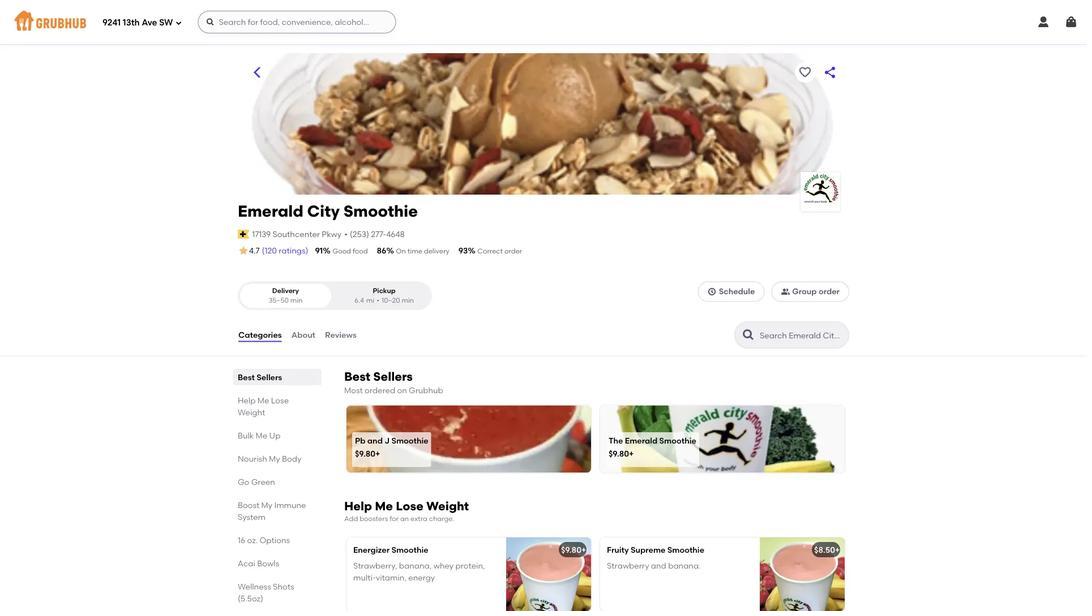 Task type: locate. For each thing, give the bounding box(es) containing it.
people icon image
[[782, 287, 791, 297]]

min inside the pickup 6.4 mi • 10–20 min
[[402, 297, 414, 305]]

pickup
[[373, 287, 396, 295]]

0 vertical spatial emerald
[[238, 202, 304, 221]]

weight inside help me lose weight add boosters for an extra charge.
[[427, 499, 469, 514]]

min right "10–20"
[[402, 297, 414, 305]]

and inside pb and j smoothie $9.80 +
[[368, 436, 383, 446]]

and
[[368, 436, 383, 446], [652, 562, 667, 571]]

0 vertical spatial weight
[[238, 408, 265, 418]]

0 vertical spatial my
[[269, 455, 280, 464]]

35–50
[[269, 297, 289, 305]]

lose down best sellers tab
[[271, 396, 289, 406]]

best up most
[[345, 370, 371, 385]]

4.7
[[249, 246, 260, 256]]

6.4
[[355, 297, 364, 305]]

1 vertical spatial me
[[256, 431, 268, 441]]

min
[[290, 297, 303, 305], [402, 297, 414, 305]]

energizer smoothie
[[354, 546, 429, 555]]

16 oz. options tab
[[238, 535, 317, 547]]

0 horizontal spatial min
[[290, 297, 303, 305]]

my inside boost my immune system
[[262, 501, 273, 511]]

0 horizontal spatial help
[[238, 396, 256, 406]]

on time delivery
[[396, 247, 450, 256]]

and left the j
[[368, 436, 383, 446]]

1 vertical spatial order
[[819, 287, 840, 297]]

me inside tab
[[256, 431, 268, 441]]

about
[[292, 331, 316, 340]]

on
[[396, 247, 406, 256]]

weight up 'charge.'
[[427, 499, 469, 514]]

0 vertical spatial lose
[[271, 396, 289, 406]]

$9.80 down the
[[609, 450, 630, 459]]

j
[[385, 436, 390, 446]]

emerald up 17139 at the top
[[238, 202, 304, 221]]

fruity supreme smoothie image
[[760, 538, 845, 612]]

1 vertical spatial weight
[[427, 499, 469, 514]]

1 vertical spatial help
[[345, 499, 372, 514]]

order inside button
[[819, 287, 840, 297]]

1 horizontal spatial best
[[345, 370, 371, 385]]

help for help me lose weight add boosters for an extra charge.
[[345, 499, 372, 514]]

order for group order
[[819, 287, 840, 297]]

• left (253)
[[345, 230, 348, 239]]

2 horizontal spatial $9.80
[[609, 450, 630, 459]]

$9.80 inside the emerald smoothie $9.80 +
[[609, 450, 630, 459]]

lose
[[271, 396, 289, 406], [396, 499, 424, 514]]

best inside best sellers most ordered on grubhub
[[345, 370, 371, 385]]

$9.80 inside pb and j smoothie $9.80 +
[[355, 450, 376, 459]]

grubhub
[[409, 386, 444, 396]]

nourish
[[238, 455, 267, 464]]

help up "add"
[[345, 499, 372, 514]]

help
[[238, 396, 256, 406], [345, 499, 372, 514]]

17139
[[252, 230, 271, 239]]

me left up
[[256, 431, 268, 441]]

1 horizontal spatial help
[[345, 499, 372, 514]]

weight inside help me lose weight
[[238, 408, 265, 418]]

+
[[376, 450, 380, 459], [630, 450, 634, 459], [582, 546, 587, 555], [836, 546, 841, 555]]

time
[[408, 247, 423, 256]]

1 vertical spatial emerald
[[625, 436, 658, 446]]

lose up an
[[396, 499, 424, 514]]

0 horizontal spatial and
[[368, 436, 383, 446]]

0 horizontal spatial order
[[505, 247, 523, 256]]

1 horizontal spatial weight
[[427, 499, 469, 514]]

$9.80 down pb
[[355, 450, 376, 459]]

help down best sellers
[[238, 396, 256, 406]]

delivery
[[424, 247, 450, 256]]

86
[[377, 246, 387, 256]]

1 vertical spatial •
[[377, 297, 380, 305]]

emerald inside the emerald smoothie $9.80 +
[[625, 436, 658, 446]]

0 horizontal spatial •
[[345, 230, 348, 239]]

good
[[333, 247, 351, 256]]

smoothie inside the emerald smoothie $9.80 +
[[660, 436, 697, 446]]

+ inside pb and j smoothie $9.80 +
[[376, 450, 380, 459]]

min down delivery
[[290, 297, 303, 305]]

sellers inside tab
[[257, 373, 282, 383]]

best for best sellers
[[238, 373, 255, 383]]

(5.5oz)
[[238, 594, 263, 604]]

9241 13th ave sw
[[103, 18, 173, 28]]

order right group
[[819, 287, 840, 297]]

smoothie for emerald city smoothie
[[344, 202, 418, 221]]

help inside help me lose weight add boosters for an extra charge.
[[345, 499, 372, 514]]

0 vertical spatial me
[[258, 396, 269, 406]]

go green
[[238, 478, 275, 487]]

best
[[345, 370, 371, 385], [238, 373, 255, 383]]

sellers up help me lose weight
[[257, 373, 282, 383]]

help inside help me lose weight
[[238, 396, 256, 406]]

my left body
[[269, 455, 280, 464]]

option group containing delivery 35–50 min
[[238, 282, 432, 311]]

my
[[269, 455, 280, 464], [262, 501, 273, 511]]

my for boost
[[262, 501, 273, 511]]

emerald
[[238, 202, 304, 221], [625, 436, 658, 446]]

weight for help me lose weight add boosters for an extra charge.
[[427, 499, 469, 514]]

help me lose weight
[[238, 396, 289, 418]]

17139 southcenter pkwy
[[252, 230, 342, 239]]

0 vertical spatial •
[[345, 230, 348, 239]]

weight
[[238, 408, 265, 418], [427, 499, 469, 514]]

• right mi
[[377, 297, 380, 305]]

whey
[[434, 562, 454, 571]]

bulk me up
[[238, 431, 281, 441]]

0 horizontal spatial sellers
[[257, 373, 282, 383]]

1 horizontal spatial •
[[377, 297, 380, 305]]

weight for help me lose weight
[[238, 408, 265, 418]]

me down best sellers
[[258, 396, 269, 406]]

1 horizontal spatial lose
[[396, 499, 424, 514]]

2 horizontal spatial svg image
[[1038, 15, 1051, 29]]

1 horizontal spatial svg image
[[1065, 15, 1079, 29]]

system
[[238, 513, 266, 523]]

0 horizontal spatial emerald
[[238, 202, 304, 221]]

best sellers most ordered on grubhub
[[345, 370, 444, 396]]

2 min from the left
[[402, 297, 414, 305]]

weight up bulk
[[238, 408, 265, 418]]

emerald right the
[[625, 436, 658, 446]]

and down the fruity supreme smoothie
[[652, 562, 667, 571]]

group order
[[793, 287, 840, 297]]

group
[[793, 287, 817, 297]]

me up boosters
[[375, 499, 393, 514]]

1 horizontal spatial order
[[819, 287, 840, 297]]

0 vertical spatial and
[[368, 436, 383, 446]]

boost my immune system tab
[[238, 500, 317, 524]]

1 vertical spatial my
[[262, 501, 273, 511]]

0 horizontal spatial weight
[[238, 408, 265, 418]]

best sellers tab
[[238, 372, 317, 384]]

emerald city smoothie logo image
[[801, 172, 841, 212]]

me inside help me lose weight
[[258, 396, 269, 406]]

for
[[390, 515, 399, 524]]

search icon image
[[742, 329, 756, 342]]

0 horizontal spatial svg image
[[206, 18, 215, 27]]

about button
[[291, 315, 316, 356]]

wellness shots (5.5oz) tab
[[238, 581, 317, 605]]

Search Emerald City Smoothie search field
[[759, 330, 846, 341]]

sellers up on
[[374, 370, 413, 385]]

sellers inside best sellers most ordered on grubhub
[[374, 370, 413, 385]]

best up help me lose weight
[[238, 373, 255, 383]]

lose inside help me lose weight add boosters for an extra charge.
[[396, 499, 424, 514]]

1 min from the left
[[290, 297, 303, 305]]

0 horizontal spatial $9.80
[[355, 450, 376, 459]]

order right correct on the left top of the page
[[505, 247, 523, 256]]

lose inside help me lose weight
[[271, 396, 289, 406]]

mi
[[367, 297, 375, 305]]

bulk me up tab
[[238, 430, 317, 442]]

svg image
[[1065, 15, 1079, 29], [175, 20, 182, 26]]

option group
[[238, 282, 432, 311]]

smoothie for fruity supreme smoothie
[[668, 546, 705, 555]]

1 vertical spatial lose
[[396, 499, 424, 514]]

svg image
[[1038, 15, 1051, 29], [206, 18, 215, 27], [708, 287, 717, 297]]

sellers for best sellers
[[257, 373, 282, 383]]

0 vertical spatial help
[[238, 396, 256, 406]]

0 horizontal spatial lose
[[271, 396, 289, 406]]

$9.80
[[355, 450, 376, 459], [609, 450, 630, 459], [562, 546, 582, 555]]

91
[[315, 246, 323, 256]]

energizer
[[354, 546, 390, 555]]

energizer smoothie image
[[507, 538, 592, 612]]

sellers
[[374, 370, 413, 385], [257, 373, 282, 383]]

1 vertical spatial and
[[652, 562, 667, 571]]

bowls
[[257, 559, 279, 569]]

schedule
[[719, 287, 756, 297]]

categories
[[239, 331, 282, 340]]

1 horizontal spatial emerald
[[625, 436, 658, 446]]

1 horizontal spatial and
[[652, 562, 667, 571]]

(120 ratings)
[[262, 246, 308, 256]]

•
[[345, 230, 348, 239], [377, 297, 380, 305]]

1 horizontal spatial svg image
[[708, 287, 717, 297]]

my for nourish
[[269, 455, 280, 464]]

0 vertical spatial order
[[505, 247, 523, 256]]

2 vertical spatial me
[[375, 499, 393, 514]]

me
[[258, 396, 269, 406], [256, 431, 268, 441], [375, 499, 393, 514]]

and for strawberry
[[652, 562, 667, 571]]

smoothie inside pb and j smoothie $9.80 +
[[392, 436, 429, 446]]

$9.80 left fruity
[[562, 546, 582, 555]]

an
[[401, 515, 409, 524]]

best for best sellers most ordered on grubhub
[[345, 370, 371, 385]]

best inside tab
[[238, 373, 255, 383]]

wellness
[[238, 583, 271, 592]]

1 horizontal spatial sellers
[[374, 370, 413, 385]]

me inside help me lose weight add boosters for an extra charge.
[[375, 499, 393, 514]]

17139 southcenter pkwy button
[[252, 228, 342, 241]]

ordered
[[365, 386, 396, 396]]

9241
[[103, 18, 121, 28]]

pb and j smoothie $9.80 +
[[355, 436, 429, 459]]

my right boost
[[262, 501, 273, 511]]

0 horizontal spatial best
[[238, 373, 255, 383]]

1 horizontal spatial min
[[402, 297, 414, 305]]

277-
[[371, 230, 387, 239]]



Task type: vqa. For each thing, say whether or not it's contained in the screenshot.
02,
no



Task type: describe. For each thing, give the bounding box(es) containing it.
fruity supreme smoothie
[[607, 546, 705, 555]]

me for bulk me up
[[256, 431, 268, 441]]

lose for help me lose weight add boosters for an extra charge.
[[396, 499, 424, 514]]

93
[[459, 246, 468, 256]]

• (253) 277-4648
[[345, 230, 405, 239]]

me for help me lose weight
[[258, 396, 269, 406]]

• inside the pickup 6.4 mi • 10–20 min
[[377, 297, 380, 305]]

strawberry
[[607, 562, 650, 571]]

acai
[[238, 559, 256, 569]]

southcenter
[[273, 230, 320, 239]]

16
[[238, 536, 246, 546]]

wellness shots (5.5oz)
[[238, 583, 294, 604]]

body
[[282, 455, 302, 464]]

help for help me lose weight
[[238, 396, 256, 406]]

svg image inside schedule button
[[708, 287, 717, 297]]

the emerald smoothie $9.80 +
[[609, 436, 697, 459]]

caret left icon image
[[250, 66, 264, 79]]

city
[[307, 202, 340, 221]]

subscription pass image
[[238, 230, 249, 239]]

lose for help me lose weight
[[271, 396, 289, 406]]

bulk
[[238, 431, 254, 441]]

food
[[353, 247, 368, 256]]

go green tab
[[238, 477, 317, 489]]

main navigation navigation
[[0, 0, 1088, 44]]

fruity
[[607, 546, 629, 555]]

acai bowls tab
[[238, 558, 317, 570]]

add
[[345, 515, 358, 524]]

charge.
[[429, 515, 455, 524]]

correct
[[478, 247, 503, 256]]

star icon image
[[238, 245, 249, 257]]

emerald city smoothie
[[238, 202, 418, 221]]

sw
[[159, 18, 173, 28]]

me for help me lose weight add boosters for an extra charge.
[[375, 499, 393, 514]]

4648
[[387, 230, 405, 239]]

oz.
[[247, 536, 258, 546]]

smoothie for the emerald smoothie $9.80 +
[[660, 436, 697, 446]]

1 horizontal spatial $9.80
[[562, 546, 582, 555]]

+ inside the emerald smoothie $9.80 +
[[630, 450, 634, 459]]

most
[[345, 386, 363, 396]]

reviews button
[[325, 315, 357, 356]]

(120
[[262, 246, 277, 256]]

strawberry and banana.
[[607, 562, 701, 571]]

immune
[[275, 501, 306, 511]]

boost my immune system
[[238, 501, 306, 523]]

min inside delivery 35–50 min
[[290, 297, 303, 305]]

(253)
[[350, 230, 369, 239]]

0 horizontal spatial svg image
[[175, 20, 182, 26]]

$8.50
[[815, 546, 836, 555]]

sellers for best sellers most ordered on grubhub
[[374, 370, 413, 385]]

vitamin,
[[376, 573, 407, 583]]

schedule button
[[698, 282, 765, 302]]

10–20
[[382, 297, 400, 305]]

13th
[[123, 18, 140, 28]]

nourish my body
[[238, 455, 302, 464]]

correct order
[[478, 247, 523, 256]]

good food
[[333, 247, 368, 256]]

boost
[[238, 501, 260, 511]]

ave
[[142, 18, 157, 28]]

options
[[260, 536, 290, 546]]

pickup 6.4 mi • 10–20 min
[[355, 287, 414, 305]]

green
[[251, 478, 275, 487]]

extra
[[411, 515, 428, 524]]

multi-
[[354, 573, 376, 583]]

acai bowls
[[238, 559, 279, 569]]

go
[[238, 478, 250, 487]]

order for correct order
[[505, 247, 523, 256]]

best sellers
[[238, 373, 282, 383]]

share icon image
[[824, 66, 838, 79]]

protein,
[[456, 562, 485, 571]]

$8.50 +
[[815, 546, 841, 555]]

help me lose weight add boosters for an extra charge.
[[345, 499, 469, 524]]

16 oz. options
[[238, 536, 290, 546]]

Search for food, convenience, alcohol... search field
[[198, 11, 396, 33]]

strawberry, banana, whey protein, multi-vitamin, energy
[[354, 562, 485, 583]]

banana.
[[669, 562, 701, 571]]

save this restaurant button
[[796, 62, 816, 83]]

ratings)
[[279, 246, 308, 256]]

help me lose weight tab
[[238, 395, 317, 419]]

the
[[609, 436, 624, 446]]

$9.80 +
[[562, 546, 587, 555]]

delivery
[[272, 287, 299, 295]]

save this restaurant image
[[799, 66, 813, 79]]

nourish my body tab
[[238, 453, 317, 465]]

reviews
[[325, 331, 357, 340]]

up
[[269, 431, 281, 441]]

pkwy
[[322, 230, 342, 239]]

delivery 35–50 min
[[269, 287, 303, 305]]

banana,
[[399, 562, 432, 571]]

and for pb
[[368, 436, 383, 446]]

group order button
[[772, 282, 850, 302]]

shots
[[273, 583, 294, 592]]

pb
[[355, 436, 366, 446]]

boosters
[[360, 515, 388, 524]]



